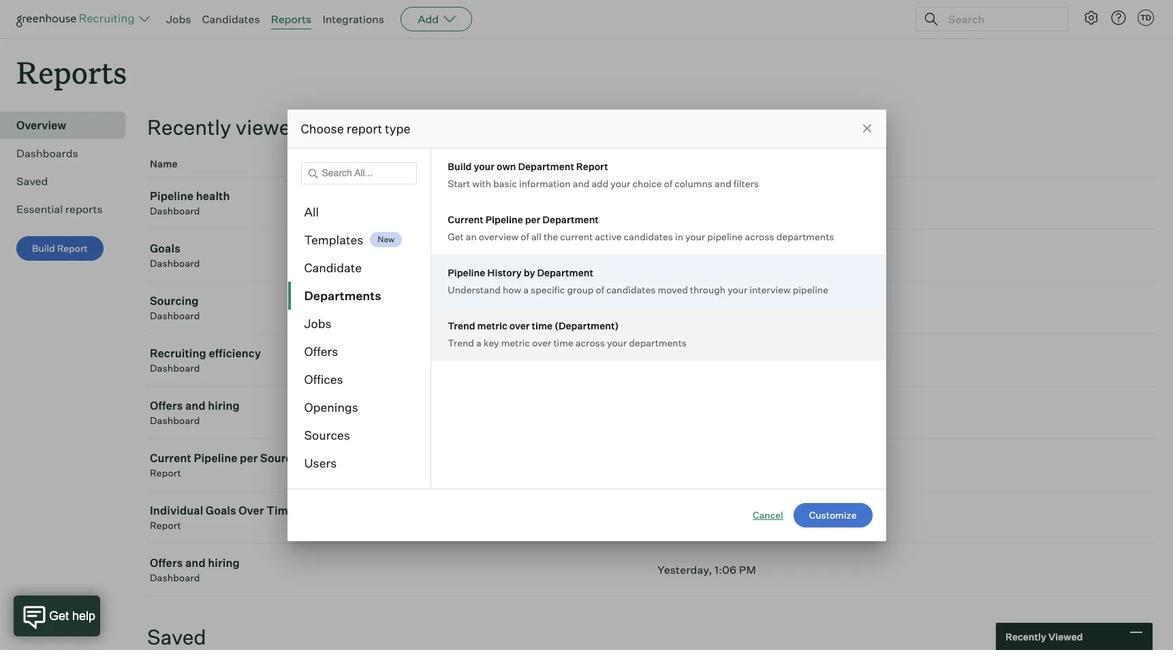 Task type: locate. For each thing, give the bounding box(es) containing it.
candidate
[[304, 260, 362, 275]]

metric right key
[[501, 337, 530, 349]]

add
[[592, 178, 609, 189]]

0 horizontal spatial a
[[476, 337, 482, 349]]

filters
[[734, 178, 759, 189]]

your right in
[[686, 231, 705, 242]]

department up group on the top of page
[[537, 267, 593, 278]]

1 horizontal spatial goals
[[206, 504, 236, 518]]

dashboard inside 'recruiting efficiency dashboard'
[[150, 363, 200, 374]]

0 vertical spatial per
[[525, 214, 541, 225]]

a
[[523, 284, 529, 295], [476, 337, 482, 349]]

today, 12:58 pm for dashboard
[[658, 301, 742, 315]]

pipeline up individual goals over time report
[[194, 452, 238, 466]]

12:58
[[695, 301, 723, 315], [695, 354, 723, 367]]

departments inside "current pipeline per department get an overview of all the current active candidates in your pipeline across departments"
[[777, 231, 834, 242]]

1 vertical spatial departments
[[629, 337, 687, 349]]

a left key
[[476, 337, 482, 349]]

1 vertical spatial today,
[[658, 301, 692, 315]]

build down the 'essential'
[[32, 243, 55, 254]]

pipeline inside pipeline health dashboard
[[150, 190, 194, 203]]

moved
[[658, 284, 688, 295]]

0 vertical spatial recently
[[147, 115, 231, 140]]

12:59
[[695, 249, 722, 262]]

pipeline up the understand
[[448, 267, 485, 278]]

recently up name
[[147, 115, 231, 140]]

1 vertical spatial time
[[554, 337, 574, 349]]

your inside "current pipeline per department get an overview of all the current active candidates in your pipeline across departments"
[[686, 231, 705, 242]]

trend metric over time (department) trend a key metric over time across your departments
[[448, 320, 687, 349]]

0 vertical spatial candidates
[[624, 231, 673, 242]]

and left filters
[[715, 178, 732, 189]]

reports right the candidates link
[[271, 12, 312, 26]]

pm for recruiting efficiency
[[725, 354, 742, 367]]

0 vertical spatial departments
[[777, 231, 834, 242]]

dashboard down health
[[150, 205, 200, 217]]

time down (department)
[[554, 337, 574, 349]]

recently for recently viewed
[[1006, 631, 1047, 643]]

2 horizontal spatial of
[[664, 178, 673, 189]]

hiring down 'recruiting efficiency dashboard'
[[208, 399, 240, 413]]

2 vertical spatial department
[[537, 267, 593, 278]]

recently for recently viewed
[[147, 115, 231, 140]]

a inside pipeline history by department understand how a specific group of candidates moved through your interview pipeline
[[523, 284, 529, 295]]

interview
[[750, 284, 791, 295]]

department for group
[[537, 267, 593, 278]]

current
[[560, 231, 593, 242]]

0 horizontal spatial time
[[532, 320, 553, 332]]

2 today, 12:58 pm from the top
[[658, 354, 742, 367]]

recently
[[147, 115, 231, 140], [1006, 631, 1047, 643]]

over down how
[[510, 320, 530, 332]]

pipeline down name
[[150, 190, 194, 203]]

1 horizontal spatial per
[[525, 214, 541, 225]]

candidates
[[202, 12, 260, 26]]

1 vertical spatial 12:58
[[695, 354, 723, 367]]

pm for offers and hiring
[[739, 564, 756, 577]]

departments up interview on the top right
[[777, 231, 834, 242]]

1 horizontal spatial recently
[[1006, 631, 1047, 643]]

0 horizontal spatial per
[[240, 452, 258, 466]]

1 vertical spatial recently
[[1006, 631, 1047, 643]]

dashboard up sourcing
[[150, 258, 200, 269]]

report inside build your own department report start with basic information and add your choice of columns and filters
[[576, 160, 608, 172]]

0 vertical spatial a
[[523, 284, 529, 295]]

name
[[150, 158, 178, 170]]

per inside current pipeline per source report
[[240, 452, 258, 466]]

1 vertical spatial jobs
[[304, 316, 332, 331]]

trend down the understand
[[448, 320, 475, 332]]

saved
[[16, 175, 48, 188], [147, 625, 206, 650]]

goals inside individual goals over time report
[[206, 504, 236, 518]]

0 vertical spatial pipeline
[[708, 231, 743, 242]]

0 horizontal spatial across
[[576, 337, 605, 349]]

department up current
[[543, 214, 599, 225]]

1 horizontal spatial a
[[523, 284, 529, 295]]

report
[[576, 160, 608, 172], [57, 243, 88, 254], [150, 468, 181, 479], [150, 520, 181, 532]]

3 today, from the top
[[658, 354, 692, 367]]

pm for sourcing
[[725, 301, 742, 315]]

integrations
[[323, 12, 384, 26]]

build inside button
[[32, 243, 55, 254]]

2 vertical spatial offers
[[150, 557, 183, 570]]

a for specific
[[523, 284, 529, 295]]

columns
[[675, 178, 713, 189]]

through
[[690, 284, 726, 295]]

department up information
[[518, 160, 574, 172]]

2 hiring from the top
[[208, 557, 240, 570]]

candidates left moved
[[607, 284, 656, 295]]

1 horizontal spatial across
[[745, 231, 775, 242]]

viewed
[[236, 115, 303, 140]]

build report
[[32, 243, 88, 254]]

pipeline inside pipeline history by department understand how a specific group of candidates moved through your interview pipeline
[[793, 284, 829, 295]]

time down specific
[[532, 320, 553, 332]]

(department)
[[555, 320, 619, 332]]

0 horizontal spatial current
[[150, 452, 191, 466]]

0 horizontal spatial build
[[32, 243, 55, 254]]

department
[[518, 160, 574, 172], [543, 214, 599, 225], [537, 267, 593, 278]]

offers down the individual
[[150, 557, 183, 570]]

2 12:58 from the top
[[695, 354, 723, 367]]

1 horizontal spatial departments
[[777, 231, 834, 242]]

department inside build your own department report start with basic information and add your choice of columns and filters
[[518, 160, 574, 172]]

report for individual goals over time
[[150, 520, 181, 532]]

and left add
[[573, 178, 590, 189]]

departments down moved
[[629, 337, 687, 349]]

pipeline up the 12:59
[[708, 231, 743, 242]]

choose report type dialog
[[287, 109, 886, 541]]

of right choice
[[664, 178, 673, 189]]

1 hiring from the top
[[208, 399, 240, 413]]

per
[[525, 214, 541, 225], [240, 452, 258, 466]]

pipeline right interview on the top right
[[793, 284, 829, 295]]

2 offers and hiring dashboard from the top
[[150, 557, 240, 584]]

per left source in the left of the page
[[240, 452, 258, 466]]

dashboard down the recruiting
[[150, 363, 200, 374]]

trend left key
[[448, 337, 474, 349]]

0 vertical spatial of
[[664, 178, 673, 189]]

0 vertical spatial hiring
[[208, 399, 240, 413]]

0 vertical spatial over
[[510, 320, 530, 332]]

today, 12:58 pm for efficiency
[[658, 354, 742, 367]]

a for key
[[476, 337, 482, 349]]

1 vertical spatial over
[[532, 337, 552, 349]]

1 horizontal spatial of
[[596, 284, 604, 295]]

4 dashboard from the top
[[150, 363, 200, 374]]

report down the individual
[[150, 520, 181, 532]]

across up interview on the top right
[[745, 231, 775, 242]]

customize button
[[794, 503, 873, 528]]

pipeline up overview
[[486, 214, 523, 225]]

pipeline inside current pipeline per source report
[[194, 452, 238, 466]]

today,
[[658, 249, 692, 262], [658, 301, 692, 315], [658, 354, 692, 367]]

offers and hiring dashboard down 'recruiting efficiency dashboard'
[[150, 399, 240, 427]]

1 vertical spatial pipeline
[[793, 284, 829, 295]]

0 vertical spatial current
[[448, 214, 484, 225]]

your right the through
[[728, 284, 748, 295]]

1 horizontal spatial current
[[448, 214, 484, 225]]

goals inside goals dashboard
[[150, 242, 180, 256]]

1 offers and hiring dashboard from the top
[[150, 399, 240, 427]]

jobs down departments
[[304, 316, 332, 331]]

0 vertical spatial goals
[[150, 242, 180, 256]]

over right key
[[532, 337, 552, 349]]

reports down greenhouse recruiting "image"
[[16, 52, 127, 92]]

by
[[524, 267, 535, 278]]

and down 'recruiting efficiency dashboard'
[[185, 399, 206, 413]]

report up add
[[576, 160, 608, 172]]

1 vertical spatial per
[[240, 452, 258, 466]]

2 vertical spatial of
[[596, 284, 604, 295]]

1:06
[[715, 564, 737, 577]]

offers up offices
[[304, 344, 338, 359]]

1 vertical spatial trend
[[448, 337, 474, 349]]

jobs left the candidates link
[[166, 12, 191, 26]]

0 horizontal spatial over
[[510, 320, 530, 332]]

2 trend from the top
[[448, 337, 474, 349]]

of left all at the top of page
[[521, 231, 529, 242]]

2 today, from the top
[[658, 301, 692, 315]]

1 horizontal spatial saved
[[147, 625, 206, 650]]

current for current pipeline per source
[[150, 452, 191, 466]]

a right how
[[523, 284, 529, 295]]

0 horizontal spatial goals
[[150, 242, 180, 256]]

0 vertical spatial offers
[[304, 344, 338, 359]]

1 vertical spatial hiring
[[208, 557, 240, 570]]

pm
[[725, 249, 742, 262], [725, 301, 742, 315], [725, 354, 742, 367], [739, 564, 756, 577]]

overview
[[16, 119, 66, 132]]

a inside trend metric over time (department) trend a key metric over time across your departments
[[476, 337, 482, 349]]

0 vertical spatial trend
[[448, 320, 475, 332]]

openings
[[304, 400, 358, 415]]

1 vertical spatial today, 12:58 pm
[[658, 354, 742, 367]]

dashboard up current pipeline per source report at left
[[150, 415, 200, 427]]

report inside individual goals over time report
[[150, 520, 181, 532]]

the
[[544, 231, 558, 242]]

candidates inside pipeline history by department understand how a specific group of candidates moved through your interview pipeline
[[607, 284, 656, 295]]

pipeline health dashboard
[[150, 190, 230, 217]]

build up start in the top left of the page
[[448, 160, 472, 172]]

metric
[[477, 320, 508, 332], [501, 337, 530, 349]]

report up the individual
[[150, 468, 181, 479]]

build inside build your own department report start with basic information and add your choice of columns and filters
[[448, 160, 472, 172]]

dashboards link
[[16, 145, 120, 162]]

1 horizontal spatial jobs
[[304, 316, 332, 331]]

0 vertical spatial saved
[[16, 175, 48, 188]]

0 vertical spatial build
[[448, 160, 472, 172]]

0 vertical spatial today,
[[658, 249, 692, 262]]

1 vertical spatial candidates
[[607, 284, 656, 295]]

sources
[[304, 428, 350, 443]]

individual
[[150, 504, 203, 518]]

0 vertical spatial offers and hiring dashboard
[[150, 399, 240, 427]]

offers down the recruiting
[[150, 399, 183, 413]]

2 vertical spatial today,
[[658, 354, 692, 367]]

0 vertical spatial reports
[[271, 12, 312, 26]]

1 today, 12:58 pm from the top
[[658, 301, 742, 315]]

per for department
[[525, 214, 541, 225]]

0 vertical spatial 12:58
[[695, 301, 723, 315]]

goals down pipeline health dashboard
[[150, 242, 180, 256]]

0 horizontal spatial reports
[[16, 52, 127, 92]]

current up the individual
[[150, 452, 191, 466]]

metric up key
[[477, 320, 508, 332]]

0 vertical spatial today, 12:58 pm
[[658, 301, 742, 315]]

department inside pipeline history by department understand how a specific group of candidates moved through your interview pipeline
[[537, 267, 593, 278]]

1 horizontal spatial build
[[448, 160, 472, 172]]

cancel
[[753, 509, 783, 521]]

0 vertical spatial jobs
[[166, 12, 191, 26]]

and
[[573, 178, 590, 189], [715, 178, 732, 189], [185, 399, 206, 413], [185, 557, 206, 570]]

hiring down individual goals over time report
[[208, 557, 240, 570]]

0 horizontal spatial pipeline
[[708, 231, 743, 242]]

td button
[[1135, 7, 1157, 29]]

reports link
[[271, 12, 312, 26]]

users
[[304, 456, 337, 471]]

recruiting
[[150, 347, 206, 361]]

1 vertical spatial of
[[521, 231, 529, 242]]

report for current pipeline per source
[[150, 468, 181, 479]]

recently left viewed at the bottom right of the page
[[1006, 631, 1047, 643]]

pipeline
[[708, 231, 743, 242], [793, 284, 829, 295]]

1 vertical spatial build
[[32, 243, 55, 254]]

build for build your own department report start with basic information and add your choice of columns and filters
[[448, 160, 472, 172]]

your down (department)
[[607, 337, 627, 349]]

dashboards
[[16, 147, 78, 160]]

essential reports
[[16, 203, 103, 216]]

department inside "current pipeline per department get an overview of all the current active candidates in your pipeline across departments"
[[543, 214, 599, 225]]

per inside "current pipeline per department get an overview of all the current active candidates in your pipeline across departments"
[[525, 214, 541, 225]]

cancel link
[[753, 509, 783, 522]]

current up an
[[448, 214, 484, 225]]

dashboard down the individual
[[150, 573, 200, 584]]

1 dashboard from the top
[[150, 205, 200, 217]]

offers
[[304, 344, 338, 359], [150, 399, 183, 413], [150, 557, 183, 570]]

over
[[510, 320, 530, 332], [532, 337, 552, 349]]

offers and hiring dashboard
[[150, 399, 240, 427], [150, 557, 240, 584]]

greenhouse recruiting image
[[16, 11, 139, 27]]

of inside "current pipeline per department get an overview of all the current active candidates in your pipeline across departments"
[[521, 231, 529, 242]]

dashboard down sourcing
[[150, 310, 200, 322]]

Search text field
[[945, 9, 1056, 29]]

6 dashboard from the top
[[150, 573, 200, 584]]

pipeline inside "current pipeline per department get an overview of all the current active candidates in your pipeline across departments"
[[708, 231, 743, 242]]

goals left over
[[206, 504, 236, 518]]

0 horizontal spatial of
[[521, 231, 529, 242]]

1 vertical spatial a
[[476, 337, 482, 349]]

basic
[[493, 178, 517, 189]]

choose report type
[[301, 121, 411, 136]]

0 vertical spatial across
[[745, 231, 775, 242]]

1 horizontal spatial pipeline
[[793, 284, 829, 295]]

current inside current pipeline per source report
[[150, 452, 191, 466]]

0 horizontal spatial departments
[[629, 337, 687, 349]]

report inside current pipeline per source report
[[150, 468, 181, 479]]

0 horizontal spatial recently
[[147, 115, 231, 140]]

td button
[[1138, 10, 1154, 26]]

1 horizontal spatial over
[[532, 337, 552, 349]]

1 vertical spatial offers and hiring dashboard
[[150, 557, 240, 584]]

candidates left in
[[624, 231, 673, 242]]

viewed
[[1049, 631, 1083, 643]]

report down essential reports link
[[57, 243, 88, 254]]

today, 12:58 pm
[[658, 301, 742, 315], [658, 354, 742, 367]]

jobs
[[166, 12, 191, 26], [304, 316, 332, 331]]

across down (department)
[[576, 337, 605, 349]]

1 today, from the top
[[658, 249, 692, 262]]

1 vertical spatial current
[[150, 452, 191, 466]]

today, for goals
[[658, 249, 692, 262]]

hiring
[[208, 399, 240, 413], [208, 557, 240, 570]]

per up all at the top of page
[[525, 214, 541, 225]]

today, for recruiting efficiency
[[658, 354, 692, 367]]

current
[[448, 214, 484, 225], [150, 452, 191, 466]]

1 horizontal spatial time
[[554, 337, 574, 349]]

of right group on the top of page
[[596, 284, 604, 295]]

1 vertical spatial across
[[576, 337, 605, 349]]

candidates link
[[202, 12, 260, 26]]

1 vertical spatial department
[[543, 214, 599, 225]]

offers and hiring dashboard down individual goals over time report
[[150, 557, 240, 584]]

1 12:58 from the top
[[695, 301, 723, 315]]

configure image
[[1083, 10, 1100, 26]]

across inside trend metric over time (department) trend a key metric over time across your departments
[[576, 337, 605, 349]]

pipeline inside "current pipeline per department get an overview of all the current active candidates in your pipeline across departments"
[[486, 214, 523, 225]]

current inside "current pipeline per department get an overview of all the current active candidates in your pipeline across departments"
[[448, 214, 484, 225]]

pipeline
[[150, 190, 194, 203], [486, 214, 523, 225], [448, 267, 485, 278], [194, 452, 238, 466]]

0 vertical spatial department
[[518, 160, 574, 172]]

1 vertical spatial goals
[[206, 504, 236, 518]]

dashboard
[[150, 205, 200, 217], [150, 258, 200, 269], [150, 310, 200, 322], [150, 363, 200, 374], [150, 415, 200, 427], [150, 573, 200, 584]]

pm for goals
[[725, 249, 742, 262]]

goals
[[150, 242, 180, 256], [206, 504, 236, 518]]



Task type: describe. For each thing, give the bounding box(es) containing it.
your right add
[[611, 178, 631, 189]]

report inside build report button
[[57, 243, 88, 254]]

today, 12:59 pm
[[658, 249, 742, 262]]

overview
[[479, 231, 519, 242]]

report for build your own department report
[[576, 160, 608, 172]]

0 vertical spatial time
[[532, 320, 553, 332]]

your inside pipeline history by department understand how a specific group of candidates moved through your interview pipeline
[[728, 284, 748, 295]]

5 dashboard from the top
[[150, 415, 200, 427]]

offers inside choose report type dialog
[[304, 344, 338, 359]]

key
[[484, 337, 499, 349]]

sourcing dashboard
[[150, 295, 200, 322]]

get
[[448, 231, 464, 242]]

0 horizontal spatial saved
[[16, 175, 48, 188]]

sourcing
[[150, 295, 199, 308]]

your inside trend metric over time (department) trend a key metric over time across your departments
[[607, 337, 627, 349]]

understand
[[448, 284, 501, 295]]

yesterday,
[[658, 564, 712, 577]]

saved link
[[16, 173, 120, 190]]

specific
[[531, 284, 565, 295]]

1 trend from the top
[[448, 320, 475, 332]]

over
[[239, 504, 264, 518]]

recently viewed
[[147, 115, 303, 140]]

add
[[418, 12, 439, 26]]

12:58 for dashboard
[[695, 301, 723, 315]]

group
[[567, 284, 594, 295]]

td
[[1141, 13, 1152, 22]]

in
[[675, 231, 684, 242]]

how
[[503, 284, 521, 295]]

essential reports link
[[16, 201, 120, 218]]

health
[[196, 190, 230, 203]]

1 vertical spatial saved
[[147, 625, 206, 650]]

recruiting efficiency dashboard
[[150, 347, 261, 374]]

today, for sourcing
[[658, 301, 692, 315]]

per for source
[[240, 452, 258, 466]]

build report button
[[16, 237, 103, 261]]

3 dashboard from the top
[[150, 310, 200, 322]]

choice
[[633, 178, 662, 189]]

with
[[472, 178, 491, 189]]

customize
[[809, 509, 857, 521]]

information
[[519, 178, 571, 189]]

departments inside trend metric over time (department) trend a key metric over time across your departments
[[629, 337, 687, 349]]

of inside build your own department report start with basic information and add your choice of columns and filters
[[664, 178, 673, 189]]

recently viewed
[[1006, 631, 1083, 643]]

pipeline for your
[[708, 231, 743, 242]]

an
[[466, 231, 477, 242]]

pipeline for interview
[[793, 284, 829, 295]]

choose
[[301, 121, 344, 136]]

candidates inside "current pipeline per department get an overview of all the current active candidates in your pipeline across departments"
[[624, 231, 673, 242]]

templates
[[304, 232, 363, 247]]

add button
[[401, 7, 472, 31]]

dashboard inside pipeline health dashboard
[[150, 205, 200, 217]]

jobs link
[[166, 12, 191, 26]]

overview link
[[16, 117, 120, 134]]

reports
[[65, 203, 103, 216]]

integrations link
[[323, 12, 384, 26]]

0 horizontal spatial jobs
[[166, 12, 191, 26]]

time
[[267, 504, 295, 518]]

2 dashboard from the top
[[150, 258, 200, 269]]

pipeline inside pipeline history by department understand how a specific group of candidates moved through your interview pipeline
[[448, 267, 485, 278]]

new
[[378, 235, 395, 245]]

12:58 for efficiency
[[695, 354, 723, 367]]

type
[[385, 121, 411, 136]]

department for all
[[543, 214, 599, 225]]

Search All... text field
[[301, 162, 417, 184]]

across inside "current pipeline per department get an overview of all the current active candidates in your pipeline across departments"
[[745, 231, 775, 242]]

individual goals over time report
[[150, 504, 295, 532]]

source
[[260, 452, 298, 466]]

department for information
[[518, 160, 574, 172]]

yesterday, 1:06 pm
[[658, 564, 756, 577]]

offices
[[304, 372, 343, 387]]

departments
[[304, 288, 381, 303]]

of inside pipeline history by department understand how a specific group of candidates moved through your interview pipeline
[[596, 284, 604, 295]]

current pipeline per department get an overview of all the current active candidates in your pipeline across departments
[[448, 214, 834, 242]]

efficiency
[[209, 347, 261, 361]]

and down individual goals over time report
[[185, 557, 206, 570]]

build your own department report start with basic information and add your choice of columns and filters
[[448, 160, 759, 189]]

goals dashboard
[[150, 242, 200, 269]]

1 vertical spatial metric
[[501, 337, 530, 349]]

1 horizontal spatial reports
[[271, 12, 312, 26]]

pipeline history by department understand how a specific group of candidates moved through your interview pipeline
[[448, 267, 829, 295]]

report
[[347, 121, 382, 136]]

all
[[531, 231, 542, 242]]

all
[[304, 204, 319, 219]]

jobs inside choose report type dialog
[[304, 316, 332, 331]]

history
[[487, 267, 522, 278]]

current pipeline per source report
[[150, 452, 298, 479]]

own
[[497, 160, 516, 172]]

build for build report
[[32, 243, 55, 254]]

current for current pipeline per department
[[448, 214, 484, 225]]

start
[[448, 178, 470, 189]]

1 vertical spatial reports
[[16, 52, 127, 92]]

0 vertical spatial metric
[[477, 320, 508, 332]]

your up with
[[474, 160, 495, 172]]

essential
[[16, 203, 63, 216]]

1 vertical spatial offers
[[150, 399, 183, 413]]

active
[[595, 231, 622, 242]]



Task type: vqa. For each thing, say whether or not it's contained in the screenshot.
3 days ago, 8:35 AM's the days
no



